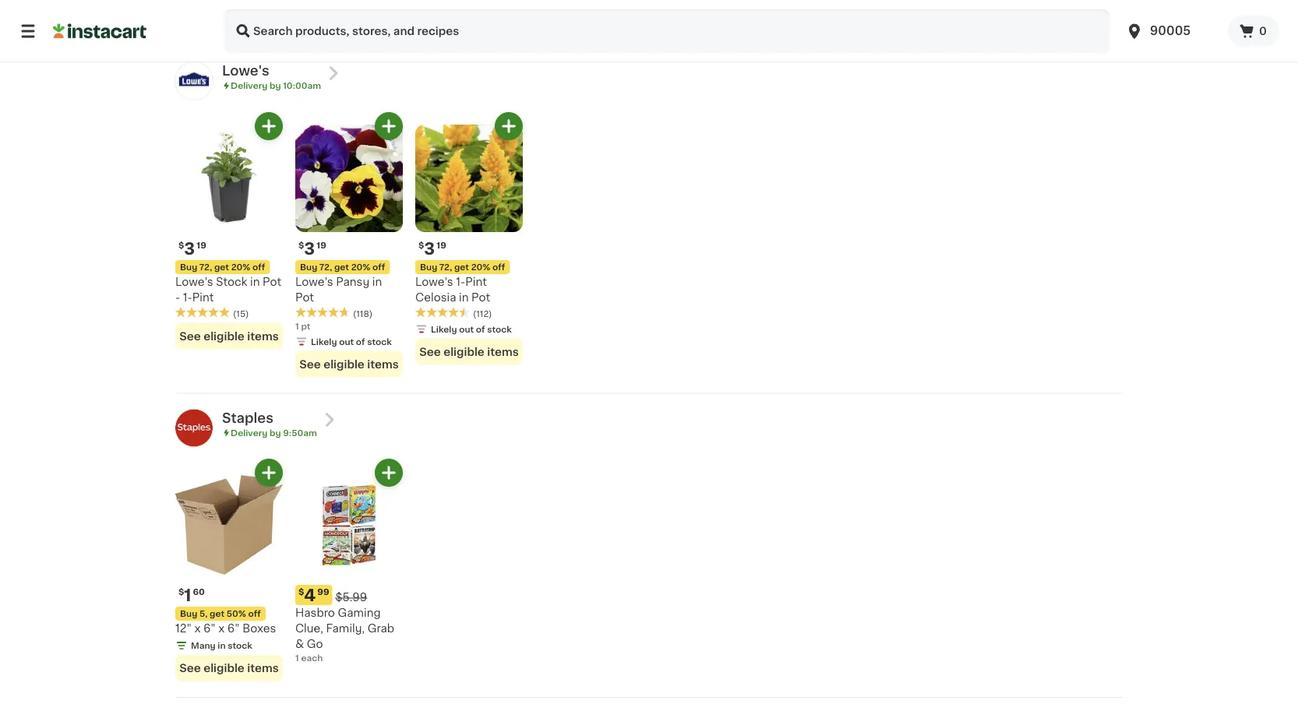 Task type: locate. For each thing, give the bounding box(es) containing it.
1- up celosia
[[456, 277, 465, 287]]

0 vertical spatial by
[[270, 81, 281, 90]]

in down '12" x 6" x 6" boxes'
[[218, 642, 226, 651]]

$ 3 19 up -
[[178, 240, 206, 257]]

0 horizontal spatial add image
[[259, 116, 279, 136]]

0 horizontal spatial 20%
[[231, 263, 250, 271]]

see eligible items
[[179, 12, 279, 23], [300, 12, 399, 23], [179, 331, 279, 342], [420, 346, 519, 357], [300, 359, 399, 370], [179, 663, 279, 674]]

delivery for 3
[[231, 81, 268, 90]]

likely out of stock
[[431, 325, 512, 333], [311, 337, 392, 346]]

0 horizontal spatial 19
[[197, 241, 206, 250]]

1 horizontal spatial x
[[218, 624, 225, 635]]

in inside the lowe's stock in pot - 1-pint
[[250, 277, 260, 287]]

add image inside product group
[[259, 463, 279, 483]]

0 horizontal spatial 72,
[[199, 263, 212, 271]]

family,
[[326, 624, 365, 635]]

lowe's 1-pint celosia in pot
[[415, 277, 490, 303]]

0 horizontal spatial pot
[[263, 277, 281, 287]]

see eligible items for lowe's stock in pot - 1-pint
[[179, 331, 279, 342]]

x down buy 5, get 50% off
[[218, 624, 225, 635]]

1 horizontal spatial 3
[[304, 240, 315, 257]]

1 vertical spatial add image
[[379, 463, 399, 483]]

2 horizontal spatial 72,
[[439, 263, 452, 271]]

0 horizontal spatial 1-
[[183, 292, 192, 303]]

buy
[[180, 263, 197, 271], [300, 263, 317, 271], [420, 263, 437, 271], [180, 610, 197, 619]]

1 vertical spatial pint
[[192, 292, 214, 303]]

buy 72, get 20% off up pansy
[[300, 263, 385, 271]]

72, up the lowe's stock in pot - 1-pint
[[199, 263, 212, 271]]

in right celosia
[[459, 292, 469, 303]]

0 horizontal spatial add image
[[259, 463, 279, 483]]

x
[[194, 624, 201, 635], [218, 624, 225, 635]]

item carousel region containing 3
[[154, 112, 1123, 387]]

staples
[[222, 411, 274, 425]]

see eligible items button for lowe's stock in pot - 1-pint
[[175, 323, 283, 349]]

by left "9:50am"
[[270, 429, 281, 437]]

0 vertical spatial of
[[476, 325, 485, 333]]

pot up (112)
[[472, 292, 490, 303]]

2 19 from the left
[[317, 241, 326, 250]]

add image for 12" x 6" x 6" boxes
[[259, 463, 279, 483]]

72,
[[199, 263, 212, 271], [319, 263, 332, 271], [439, 263, 452, 271]]

$ 3 19 up lowe's pansy in pot
[[299, 240, 326, 257]]

1 3 from the left
[[184, 240, 195, 257]]

1 horizontal spatial likely out of stock
[[431, 325, 512, 333]]

20% up pansy
[[351, 263, 371, 271]]

item carousel region
[[154, 112, 1123, 387], [154, 459, 1123, 691]]

celosia
[[415, 292, 456, 303]]

out
[[459, 325, 474, 333], [339, 337, 354, 346]]

see down celosia
[[420, 346, 441, 357]]

x right 12"
[[194, 624, 201, 635]]

product group
[[175, 112, 283, 349], [295, 112, 403, 377], [415, 112, 523, 365], [175, 459, 283, 682], [295, 459, 403, 665]]

1 horizontal spatial 1-
[[456, 277, 465, 287]]

3 for lowe's pansy in pot
[[304, 240, 315, 257]]

2 72, from the left
[[319, 263, 332, 271]]

1 vertical spatial likely out of stock
[[311, 337, 392, 346]]

0 horizontal spatial buy 72, get 20% off
[[180, 263, 265, 271]]

get up "stock"
[[214, 263, 229, 271]]

see eligible items inside product group
[[179, 663, 279, 674]]

2 vertical spatial stock
[[228, 642, 252, 651]]

item carousel region containing 1
[[154, 459, 1123, 691]]

buy for lowe's pansy in pot
[[300, 263, 317, 271]]

1 horizontal spatial buy 72, get 20% off
[[300, 263, 385, 271]]

1 19 from the left
[[197, 241, 206, 250]]

$ 3 19 for lowe's 1-pint celosia in pot
[[419, 240, 446, 257]]

eligible for lowe's 1-pint celosia in pot
[[444, 346, 485, 357]]

0 horizontal spatial x
[[194, 624, 201, 635]]

pot right "stock"
[[263, 277, 281, 287]]

20% up lowe's 1-pint celosia in pot
[[471, 263, 491, 271]]

add image for lowe's 1-pint celosia in pot
[[499, 116, 519, 136]]

get
[[214, 263, 229, 271], [334, 263, 349, 271], [454, 263, 469, 271], [210, 610, 225, 619]]

$ left 99
[[299, 588, 304, 597]]

see inside product group
[[179, 663, 201, 674]]

None search field
[[224, 9, 1110, 53]]

pot inside lowe's pansy in pot
[[295, 292, 314, 303]]

2 horizontal spatial pot
[[472, 292, 490, 303]]

lowe's inside lowe's pansy in pot
[[295, 277, 333, 287]]

delivery
[[231, 81, 268, 90], [231, 429, 268, 437]]

1 vertical spatial 1-
[[183, 292, 192, 303]]

0 vertical spatial likely
[[431, 325, 457, 333]]

see eligible items button
[[175, 4, 283, 30], [295, 4, 403, 30], [175, 323, 283, 349], [415, 338, 523, 365], [295, 351, 403, 377], [175, 656, 283, 682]]

2 horizontal spatial 3
[[424, 240, 435, 257]]

90005
[[1150, 25, 1191, 37]]

(112)
[[473, 309, 492, 318]]

likely
[[431, 325, 457, 333], [311, 337, 337, 346]]

items
[[247, 12, 279, 23], [367, 12, 399, 23], [247, 331, 279, 342], [487, 346, 519, 357], [367, 359, 399, 370], [247, 663, 279, 674]]

6"
[[203, 624, 216, 635], [227, 624, 240, 635]]

2 buy 72, get 20% off from the left
[[300, 263, 385, 271]]

19 for stock
[[197, 241, 206, 250]]

1 left pt
[[295, 322, 299, 330]]

1 horizontal spatial of
[[476, 325, 485, 333]]

99
[[317, 588, 329, 597]]

get up pansy
[[334, 263, 349, 271]]

5,
[[199, 610, 208, 619]]

lowe's up -
[[175, 277, 213, 287]]

in right pansy
[[372, 277, 382, 287]]

2 horizontal spatial buy 72, get 20% off
[[420, 263, 505, 271]]

1 horizontal spatial pot
[[295, 292, 314, 303]]

lowe's left pansy
[[295, 277, 333, 287]]

get for x
[[210, 610, 225, 619]]

delivery left 10:00am
[[231, 81, 268, 90]]

hasbro
[[295, 608, 335, 619]]

2 3 from the left
[[304, 240, 315, 257]]

1 pt
[[295, 322, 311, 330]]

see eligible items button for lowe's pansy in pot
[[295, 351, 403, 377]]

likely out of stock down (118)
[[311, 337, 392, 346]]

★★★★★
[[175, 307, 230, 318], [175, 307, 230, 318], [295, 307, 350, 318], [295, 307, 350, 318], [415, 307, 470, 318], [415, 307, 470, 318]]

&
[[295, 639, 304, 650]]

0 vertical spatial out
[[459, 325, 474, 333]]

of
[[476, 325, 485, 333], [356, 337, 365, 346]]

in right "stock"
[[250, 277, 260, 287]]

see
[[179, 12, 201, 23], [300, 12, 321, 23], [179, 331, 201, 342], [420, 346, 441, 357], [300, 359, 321, 370], [179, 663, 201, 674]]

1 item carousel region from the top
[[154, 112, 1123, 387]]

in
[[250, 277, 260, 287], [372, 277, 382, 287], [459, 292, 469, 303], [218, 642, 226, 651]]

go
[[307, 639, 323, 650]]

get right 5,
[[210, 610, 225, 619]]

items for lowe's 1-pint celosia in pot
[[487, 346, 519, 357]]

buy 72, get 20% off for 1-
[[420, 263, 505, 271]]

lowe's inside lowe's 1-pint celosia in pot
[[415, 277, 453, 287]]

get inside product group
[[210, 610, 225, 619]]

lowe's up delivery by 10:00am
[[222, 64, 269, 77]]

1
[[295, 322, 299, 330], [184, 587, 191, 604], [295, 654, 299, 663]]

2 horizontal spatial add image
[[499, 116, 519, 136]]

1 $ 3 19 from the left
[[178, 240, 206, 257]]

$
[[178, 241, 184, 250], [299, 241, 304, 250], [419, 241, 424, 250], [178, 588, 184, 597], [299, 588, 304, 597]]

3 buy 72, get 20% off from the left
[[420, 263, 505, 271]]

3 up lowe's pansy in pot
[[304, 240, 315, 257]]

buy 72, get 20% off up "stock"
[[180, 263, 265, 271]]

buy for lowe's 1-pint celosia in pot
[[420, 263, 437, 271]]

$ left '60'
[[178, 588, 184, 597]]

buy 72, get 20% off up lowe's 1-pint celosia in pot
[[420, 263, 505, 271]]

items for lowe's stock in pot - 1-pint
[[247, 331, 279, 342]]

19 up lowe's pansy in pot
[[317, 241, 326, 250]]

by
[[270, 81, 281, 90], [270, 429, 281, 437]]

2 horizontal spatial 20%
[[471, 263, 491, 271]]

off inside product group
[[248, 610, 261, 619]]

$ inside $ 1 60
[[178, 588, 184, 597]]

0
[[1260, 26, 1267, 37]]

see down -
[[179, 331, 201, 342]]

90005 button
[[1125, 9, 1219, 53]]

off
[[253, 263, 265, 271], [373, 263, 385, 271], [493, 263, 505, 271], [248, 610, 261, 619]]

2 horizontal spatial 19
[[437, 241, 446, 250]]

off for 12" x 6" x 6" boxes
[[248, 610, 261, 619]]

stock down '12" x 6" x 6" boxes'
[[228, 642, 252, 651]]

eligible for 12" x 6" x 6" boxes
[[204, 663, 245, 674]]

$ for lowe's 1-pint celosia in pot
[[419, 241, 424, 250]]

lowe's
[[222, 64, 269, 77], [175, 277, 213, 287], [295, 277, 333, 287], [415, 277, 453, 287]]

2 $ 3 19 from the left
[[299, 240, 326, 257]]

1 horizontal spatial add image
[[379, 116, 399, 136]]

out down (118)
[[339, 337, 354, 346]]

by for 4
[[270, 429, 281, 437]]

1 horizontal spatial likely
[[431, 325, 457, 333]]

pot up pt
[[295, 292, 314, 303]]

19 for pansy
[[317, 241, 326, 250]]

72, up lowe's 1-pint celosia in pot
[[439, 263, 452, 271]]

0 horizontal spatial 6"
[[203, 624, 216, 635]]

2 by from the top
[[270, 429, 281, 437]]

likely down celosia
[[431, 325, 457, 333]]

1 vertical spatial delivery
[[231, 429, 268, 437]]

out down (112)
[[459, 325, 474, 333]]

pot
[[263, 277, 281, 287], [295, 292, 314, 303], [472, 292, 490, 303]]

0 vertical spatial delivery
[[231, 81, 268, 90]]

get for pansy
[[334, 263, 349, 271]]

$5.99
[[336, 592, 367, 603]]

$ up -
[[178, 241, 184, 250]]

0 vertical spatial 1
[[295, 322, 299, 330]]

buy 72, get 20% off
[[180, 263, 265, 271], [300, 263, 385, 271], [420, 263, 505, 271]]

pot inside the lowe's stock in pot - 1-pint
[[263, 277, 281, 287]]

0 horizontal spatial $ 3 19
[[178, 240, 206, 257]]

0 vertical spatial pint
[[465, 277, 487, 287]]

boxes
[[243, 624, 276, 635]]

$ up lowe's pansy in pot
[[299, 241, 304, 250]]

1 vertical spatial by
[[270, 429, 281, 437]]

0 horizontal spatial stock
[[228, 642, 252, 651]]

stock down (118)
[[367, 337, 392, 346]]

add image
[[379, 116, 399, 136], [499, 116, 519, 136], [259, 463, 279, 483]]

0 vertical spatial stock
[[487, 325, 512, 333]]

eligible for lowe's pansy in pot
[[324, 359, 365, 370]]

pot for lowe's pansy in pot
[[295, 292, 314, 303]]

1 horizontal spatial pint
[[465, 277, 487, 287]]

off for lowe's stock in pot - 1-pint
[[253, 263, 265, 271]]

6" down 5,
[[203, 624, 216, 635]]

2 delivery from the top
[[231, 429, 268, 437]]

1- right -
[[183, 292, 192, 303]]

1 horizontal spatial $ 3 19
[[299, 240, 326, 257]]

20%
[[231, 263, 250, 271], [351, 263, 371, 271], [471, 263, 491, 271]]

1-
[[456, 277, 465, 287], [183, 292, 192, 303]]

1 delivery from the top
[[231, 81, 268, 90]]

1 20% from the left
[[231, 263, 250, 271]]

0 vertical spatial 1-
[[456, 277, 465, 287]]

1 horizontal spatial 20%
[[351, 263, 371, 271]]

3 20% from the left
[[471, 263, 491, 271]]

of down (118)
[[356, 337, 365, 346]]

$ 3 19 up lowe's 1-pint celosia in pot
[[419, 240, 446, 257]]

delivery by 10:00am
[[231, 81, 321, 90]]

delivery down staples
[[231, 429, 268, 437]]

eligible inside product group
[[204, 663, 245, 674]]

3 72, from the left
[[439, 263, 452, 271]]

get up lowe's 1-pint celosia in pot
[[454, 263, 469, 271]]

buy 72, get 20% off for stock
[[180, 263, 265, 271]]

3
[[184, 240, 195, 257], [304, 240, 315, 257], [424, 240, 435, 257]]

1 horizontal spatial 6"
[[227, 624, 240, 635]]

pint inside the lowe's stock in pot - 1-pint
[[192, 292, 214, 303]]

3 $ 3 19 from the left
[[419, 240, 446, 257]]

1 horizontal spatial 19
[[317, 241, 326, 250]]

pint right -
[[192, 292, 214, 303]]

see down pt
[[300, 359, 321, 370]]

of down (112)
[[476, 325, 485, 333]]

19 up lowe's 1-pint celosia in pot
[[437, 241, 446, 250]]

stock down (112)
[[487, 325, 512, 333]]

stock
[[487, 325, 512, 333], [367, 337, 392, 346], [228, 642, 252, 651]]

19
[[197, 241, 206, 250], [317, 241, 326, 250], [437, 241, 446, 250]]

2 20% from the left
[[351, 263, 371, 271]]

6" down "50%"
[[227, 624, 240, 635]]

buy up lowe's pansy in pot
[[300, 263, 317, 271]]

1 vertical spatial likely
[[311, 337, 337, 346]]

19 up the lowe's stock in pot - 1-pint
[[197, 241, 206, 250]]

0 vertical spatial item carousel region
[[154, 112, 1123, 387]]

60
[[193, 588, 205, 597]]

buy up -
[[180, 263, 197, 271]]

buy up celosia
[[420, 263, 437, 271]]

see eligible items for lowe's pansy in pot
[[300, 359, 399, 370]]

pint
[[465, 277, 487, 287], [192, 292, 214, 303]]

1 by from the top
[[270, 81, 281, 90]]

3 19 from the left
[[437, 241, 446, 250]]

many in stock
[[191, 642, 252, 651]]

0 horizontal spatial pint
[[192, 292, 214, 303]]

1 down &
[[295, 654, 299, 663]]

$ up celosia
[[419, 241, 424, 250]]

product group containing 4
[[295, 459, 403, 665]]

get for stock
[[214, 263, 229, 271]]

0 horizontal spatial 3
[[184, 240, 195, 257]]

1- inside lowe's 1-pint celosia in pot
[[456, 277, 465, 287]]

items for lowe's pansy in pot
[[367, 359, 399, 370]]

1 horizontal spatial out
[[459, 325, 474, 333]]

1 72, from the left
[[199, 263, 212, 271]]

2 item carousel region from the top
[[154, 459, 1123, 691]]

likely out of stock down (112)
[[431, 325, 512, 333]]

lowe's for lowe's stock in pot - 1-pint
[[175, 277, 213, 287]]

Search field
[[224, 9, 1110, 53]]

lowe's up celosia
[[415, 277, 453, 287]]

1 vertical spatial item carousel region
[[154, 459, 1123, 691]]

many
[[191, 642, 216, 651]]

1 left '60'
[[184, 587, 191, 604]]

buy left 5,
[[180, 610, 197, 619]]

pint up (112)
[[465, 277, 487, 287]]

in inside lowe's pansy in pot
[[372, 277, 382, 287]]

3 up the lowe's stock in pot - 1-pint
[[184, 240, 195, 257]]

1 horizontal spatial add image
[[379, 463, 399, 483]]

add image for lowe's pansy in pot
[[379, 116, 399, 136]]

lowe's inside the lowe's stock in pot - 1-pint
[[175, 277, 213, 287]]

eligible
[[204, 12, 245, 23], [324, 12, 365, 23], [204, 331, 245, 342], [444, 346, 485, 357], [324, 359, 365, 370], [204, 663, 245, 674]]

lowe's for lowe's pansy in pot
[[295, 277, 333, 287]]

$ 3 19
[[178, 240, 206, 257], [299, 240, 326, 257], [419, 240, 446, 257]]

items inside product group
[[247, 663, 279, 674]]

$ 3 19 for lowe's pansy in pot
[[299, 240, 326, 257]]

$ inside $ 4 99
[[299, 588, 304, 597]]

add image
[[259, 116, 279, 136], [379, 463, 399, 483]]

by left 10:00am
[[270, 81, 281, 90]]

1 buy 72, get 20% off from the left
[[180, 263, 265, 271]]

item carousel region for staples
[[154, 459, 1123, 691]]

0 horizontal spatial likely
[[311, 337, 337, 346]]

0 horizontal spatial of
[[356, 337, 365, 346]]

1 horizontal spatial stock
[[367, 337, 392, 346]]

3 3 from the left
[[424, 240, 435, 257]]

20% for 1-
[[471, 263, 491, 271]]

lowe's for lowe's 1-pint celosia in pot
[[415, 277, 453, 287]]

product group containing 1
[[175, 459, 283, 682]]

0 horizontal spatial out
[[339, 337, 354, 346]]

see down many
[[179, 663, 201, 674]]

72, for stock
[[199, 263, 212, 271]]

1 horizontal spatial 72,
[[319, 263, 332, 271]]

20% up "stock"
[[231, 263, 250, 271]]

72, up lowe's pansy in pot
[[319, 263, 332, 271]]

1 vertical spatial of
[[356, 337, 365, 346]]

2 horizontal spatial $ 3 19
[[419, 240, 446, 257]]

pot inside lowe's 1-pint celosia in pot
[[472, 292, 490, 303]]

items for 12" x 6" x 6" boxes
[[247, 663, 279, 674]]

0 vertical spatial likely out of stock
[[431, 325, 512, 333]]

see up 10:00am
[[300, 12, 321, 23]]

2 horizontal spatial stock
[[487, 325, 512, 333]]

likely down lowe's pansy in pot
[[311, 337, 337, 346]]

90005 button
[[1116, 9, 1228, 53]]

instacart logo image
[[53, 22, 147, 41]]

2 vertical spatial 1
[[295, 654, 299, 663]]

3 up lowe's 1-pint celosia in pot
[[424, 240, 435, 257]]



Task type: describe. For each thing, give the bounding box(es) containing it.
pt
[[301, 322, 311, 330]]

see up lowe's image
[[179, 12, 201, 23]]

buy 72, get 20% off for pansy
[[300, 263, 385, 271]]

lowe's for lowe's
[[222, 64, 269, 77]]

buy 5, get 50% off
[[180, 610, 261, 619]]

0 button
[[1228, 16, 1280, 47]]

1 vertical spatial stock
[[367, 337, 392, 346]]

see for 12" x 6" x 6" boxes
[[179, 663, 201, 674]]

in inside lowe's 1-pint celosia in pot
[[459, 292, 469, 303]]

pansy
[[336, 277, 370, 287]]

lowe's stock in pot - 1-pint
[[175, 277, 281, 303]]

2 6" from the left
[[227, 624, 240, 635]]

72, for pansy
[[319, 263, 332, 271]]

3 for lowe's 1-pint celosia in pot
[[424, 240, 435, 257]]

19 for 1-
[[437, 241, 446, 250]]

2 x from the left
[[218, 624, 225, 635]]

clue,
[[295, 624, 323, 635]]

0 vertical spatial add image
[[259, 116, 279, 136]]

1 inside "hasbro gaming clue, family, grab & go 1 each"
[[295, 654, 299, 663]]

eligible for lowe's stock in pot - 1-pint
[[204, 331, 245, 342]]

(15)
[[233, 309, 249, 318]]

1 x from the left
[[194, 624, 201, 635]]

hasbro gaming clue, family, grab & go 1 each
[[295, 608, 394, 663]]

buy for lowe's stock in pot - 1-pint
[[180, 263, 197, 271]]

staples image
[[175, 409, 213, 447]]

4
[[304, 587, 316, 604]]

1 vertical spatial out
[[339, 337, 354, 346]]

pot for lowe's stock in pot - 1-pint
[[263, 277, 281, 287]]

stock
[[216, 277, 247, 287]]

see eligible items button for 12" x 6" x 6" boxes
[[175, 656, 283, 682]]

$ 4 99
[[299, 587, 329, 604]]

lowe's pansy in pot
[[295, 277, 382, 303]]

lowe's image
[[175, 62, 213, 100]]

off for lowe's pansy in pot
[[373, 263, 385, 271]]

stock inside product group
[[228, 642, 252, 651]]

see for lowe's pansy in pot
[[300, 359, 321, 370]]

10:00am
[[283, 81, 321, 90]]

$ for lowe's pansy in pot
[[299, 241, 304, 250]]

-
[[175, 292, 180, 303]]

1- inside the lowe's stock in pot - 1-pint
[[183, 292, 192, 303]]

3 for lowe's stock in pot - 1-pint
[[184, 240, 195, 257]]

delivery for 4
[[231, 429, 268, 437]]

add image inside product group
[[379, 463, 399, 483]]

item carousel region for lowe's
[[154, 112, 1123, 387]]

$4.99 original price: $5.99 element
[[295, 585, 403, 606]]

grab
[[368, 624, 394, 635]]

see eligible items for lowe's 1-pint celosia in pot
[[420, 346, 519, 357]]

in inside product group
[[218, 642, 226, 651]]

1 vertical spatial 1
[[184, 587, 191, 604]]

each
[[301, 654, 323, 663]]

buy for 12" x 6" x 6" boxes
[[180, 610, 197, 619]]

1 6" from the left
[[203, 624, 216, 635]]

50%
[[227, 610, 246, 619]]

$ 3 19 for lowe's stock in pot - 1-pint
[[178, 240, 206, 257]]

9:50am
[[283, 429, 317, 437]]

$ 1 60
[[178, 587, 205, 604]]

$ for lowe's stock in pot - 1-pint
[[178, 241, 184, 250]]

delivery by 9:50am
[[231, 429, 317, 437]]

see for lowe's stock in pot - 1-pint
[[179, 331, 201, 342]]

see for lowe's 1-pint celosia in pot
[[420, 346, 441, 357]]

off for lowe's 1-pint celosia in pot
[[493, 263, 505, 271]]

gaming
[[338, 608, 381, 619]]

72, for 1-
[[439, 263, 452, 271]]

20% for stock
[[231, 263, 250, 271]]

(118)
[[353, 309, 373, 318]]

see eligible items button for lowe's 1-pint celosia in pot
[[415, 338, 523, 365]]

12"
[[175, 624, 192, 635]]

get for 1-
[[454, 263, 469, 271]]

12" x 6" x 6" boxes
[[175, 624, 276, 635]]

see eligible items for 12" x 6" x 6" boxes
[[179, 663, 279, 674]]

$ for 12" x 6" x 6" boxes
[[178, 588, 184, 597]]

20% for pansy
[[351, 263, 371, 271]]

0 horizontal spatial likely out of stock
[[311, 337, 392, 346]]

by for 3
[[270, 81, 281, 90]]

pint inside lowe's 1-pint celosia in pot
[[465, 277, 487, 287]]



Task type: vqa. For each thing, say whether or not it's contained in the screenshot.
Lactose to the right
no



